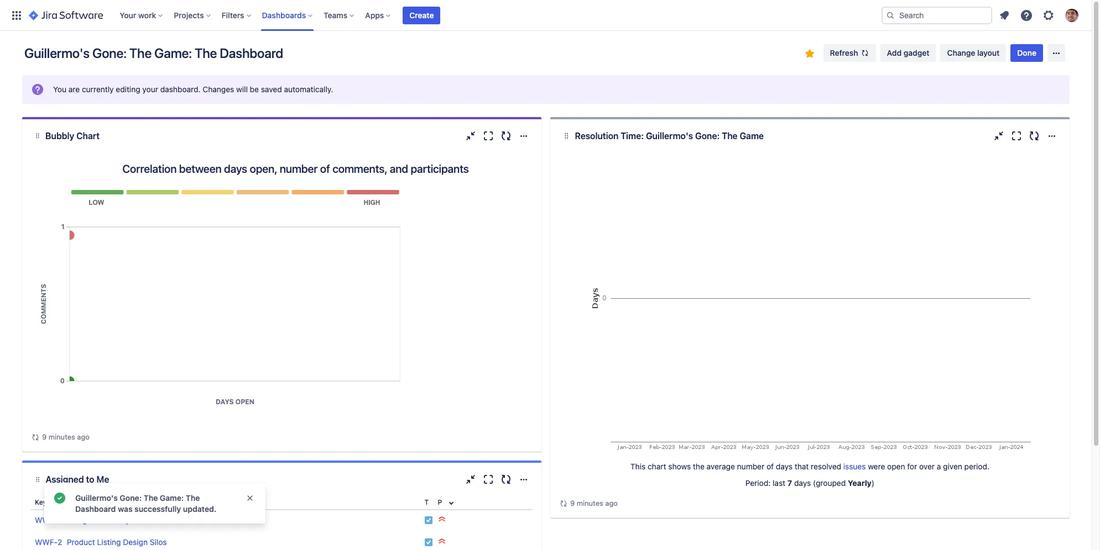 Task type: describe. For each thing, give the bounding box(es) containing it.
saved
[[261, 85, 282, 94]]

dismiss image
[[246, 495, 254, 503]]

resolution time: guillermo's gone: the game
[[575, 131, 764, 141]]

issues link
[[844, 462, 866, 472]]

search image
[[886, 11, 895, 20]]

silos
[[150, 538, 167, 548]]

wwf-2 link
[[35, 538, 62, 548]]

chart
[[76, 131, 100, 141]]

this
[[631, 462, 646, 472]]

for
[[907, 462, 917, 472]]

apps button
[[362, 6, 395, 24]]

banner containing your work
[[0, 0, 1092, 31]]

minimize bubbly chart image
[[464, 129, 477, 143]]

change layout button
[[941, 44, 1006, 62]]

wwf-1 link
[[35, 516, 61, 526]]

layout
[[977, 48, 1000, 58]]

automatically.
[[284, 85, 333, 94]]

chart
[[648, 462, 666, 472]]

work
[[138, 10, 156, 20]]

dashboards button
[[259, 6, 317, 24]]

refresh resolution time: guillermo's gone: the game image
[[1028, 129, 1041, 143]]

will
[[236, 85, 248, 94]]

average
[[707, 462, 735, 472]]

wwf-2 product listing design silos
[[35, 538, 167, 548]]

your
[[120, 10, 136, 20]]

1 vertical spatial gone:
[[695, 131, 720, 141]]

game
[[740, 131, 764, 141]]

between
[[179, 163, 222, 175]]

key
[[35, 499, 47, 507]]

an arrow curved in a circular way on the button that refreshes the dashboard image for resolution time: guillermo's gone: the game
[[559, 500, 568, 509]]

projects button
[[171, 6, 215, 24]]

create button
[[403, 6, 441, 24]]

teams button
[[320, 6, 359, 24]]

given
[[943, 462, 962, 472]]

of inside bubbly chart region
[[320, 163, 330, 175]]

1 vertical spatial the
[[94, 516, 105, 526]]

(grouped
[[813, 479, 846, 488]]

refresh bubbly chart image
[[500, 129, 513, 143]]

you
[[53, 85, 66, 94]]

bubbly chart region
[[31, 153, 533, 444]]

the inside region
[[693, 462, 705, 472]]

filters button
[[218, 6, 255, 24]]

gadget
[[904, 48, 930, 58]]

editing
[[116, 85, 140, 94]]

the for guillermo's gone: the game: the dashboard
[[195, 45, 217, 61]]

open,
[[250, 163, 277, 175]]

minimize resolution time: guillermo's gone: the game image
[[992, 129, 1006, 143]]

wwf- for 1
[[35, 516, 58, 526]]

1
[[58, 516, 61, 526]]

teams
[[324, 10, 347, 20]]

last
[[773, 479, 786, 488]]

the for guillermo's gone: the game: the dashboard was successfully updated.
[[186, 494, 200, 503]]

successfully
[[135, 505, 181, 514]]

add gadget button
[[880, 44, 936, 62]]

9 minutes ago for bubbly
[[42, 433, 90, 442]]

primary element
[[7, 0, 882, 31]]

are
[[68, 85, 80, 94]]

refresh assigned to me image
[[500, 474, 513, 487]]

summary
[[67, 499, 97, 507]]

period: last 7 days (grouped yearly )
[[746, 479, 875, 488]]

notifications image
[[998, 9, 1011, 22]]

9 minutes ago for resolution
[[570, 500, 618, 508]]

period.
[[965, 462, 990, 472]]

resolution
[[575, 131, 619, 141]]

help image
[[1020, 9, 1033, 22]]

changes
[[203, 85, 234, 94]]

assigned to me
[[46, 475, 109, 485]]

)
[[872, 479, 875, 488]]

refresh
[[830, 48, 858, 58]]

be
[[250, 85, 259, 94]]

wwf- for 2
[[35, 538, 58, 548]]

your profile and settings image
[[1065, 9, 1079, 22]]

correlation
[[122, 163, 177, 175]]

done link
[[1011, 44, 1043, 62]]

over
[[919, 462, 935, 472]]

more actions for bubbly chart gadget image
[[517, 129, 530, 143]]

star guillermo's gone: the game: the dashboard image
[[803, 47, 816, 60]]

this chart shows the average number of days that resolved issues were open for over a given period.
[[631, 462, 990, 472]]

bubbly chart
[[45, 131, 100, 141]]

participants
[[411, 163, 469, 175]]

minutes for bubbly
[[49, 433, 75, 442]]

your work
[[120, 10, 156, 20]]

appswitcher icon image
[[10, 9, 23, 22]]

1 horizontal spatial days
[[776, 462, 793, 472]]

filters
[[222, 10, 244, 20]]

and
[[390, 163, 408, 175]]

minimize assigned to me image
[[464, 474, 477, 487]]

your
[[142, 85, 158, 94]]

t
[[425, 499, 429, 507]]

add
[[887, 48, 902, 58]]

wear
[[132, 516, 150, 526]]

gone: for guillermo's gone: the game: the dashboard was successfully updated.
[[120, 494, 142, 503]]

2 horizontal spatial days
[[794, 479, 811, 488]]

add gadget
[[887, 48, 930, 58]]

site
[[152, 516, 165, 526]]

open
[[887, 462, 905, 472]]



Task type: vqa. For each thing, say whether or not it's contained in the screenshot.
Your team name is visible to anyone in your organisation. It may be visible on work shared outside your organisation. Image
no



Task type: locate. For each thing, give the bounding box(es) containing it.
9 for resolution
[[570, 500, 575, 508]]

game: up dashboard.
[[154, 45, 192, 61]]

an arrow curved in a circular way on the button that refreshes the dashboard image inside the resolution time: guillermo's gone: the game region
[[559, 500, 568, 509]]

create
[[410, 10, 434, 20]]

0 vertical spatial guillermo's
[[24, 45, 90, 61]]

days
[[224, 163, 247, 175], [776, 462, 793, 472], [794, 479, 811, 488]]

0 vertical spatial dashboard
[[220, 45, 283, 61]]

dashboard inside guillermo's gone: the game: the dashboard was successfully updated.
[[75, 505, 116, 514]]

ago for bubbly
[[77, 433, 90, 442]]

1 wwf- from the top
[[35, 516, 58, 526]]

shows
[[668, 462, 691, 472]]

correlation between days open, number of comments, and participants
[[122, 163, 469, 175]]

of inside the resolution time: guillermo's gone: the game region
[[767, 462, 774, 472]]

number
[[280, 163, 318, 175], [737, 462, 765, 472]]

1 vertical spatial wwf-
[[35, 538, 58, 548]]

undefined generated chart image image
[[584, 153, 1036, 454]]

design down wear
[[123, 538, 148, 548]]

dashboard for guillermo's gone: the game: the dashboard was successfully updated.
[[75, 505, 116, 514]]

game: for guillermo's gone: the game: the dashboard was successfully updated.
[[160, 494, 184, 503]]

the left game
[[722, 131, 738, 141]]

1 vertical spatial ago
[[605, 500, 618, 508]]

9 minutes ago
[[42, 433, 90, 442], [570, 500, 618, 508]]

guillermo's for guillermo's gone: the game: the dashboard was successfully updated.
[[75, 494, 118, 503]]

were
[[868, 462, 885, 472]]

Search field
[[882, 6, 992, 24]]

the up changes on the top of the page
[[195, 45, 217, 61]]

the up your
[[129, 45, 152, 61]]

refresh image
[[861, 49, 869, 58]]

0 vertical spatial highest image
[[438, 516, 447, 524]]

change layout
[[947, 48, 1000, 58]]

dashboard.
[[160, 85, 201, 94]]

1 vertical spatial 9
[[570, 500, 575, 508]]

time:
[[621, 131, 644, 141]]

1 vertical spatial game:
[[160, 494, 184, 503]]

issues
[[844, 462, 866, 472]]

9 minutes ago inside the resolution time: guillermo's gone: the game region
[[570, 500, 618, 508]]

wwf-
[[35, 516, 58, 526], [35, 538, 58, 548]]

9
[[42, 433, 47, 442], [570, 500, 575, 508]]

gone: up was
[[120, 494, 142, 503]]

game:
[[154, 45, 192, 61], [160, 494, 184, 503]]

0 vertical spatial 9
[[42, 433, 47, 442]]

ago for resolution
[[605, 500, 618, 508]]

gone: for guillermo's gone: the game: the dashboard
[[92, 45, 127, 61]]

dashboard up "design the weary wear site" link
[[75, 505, 116, 514]]

days right the 7
[[794, 479, 811, 488]]

game: for guillermo's gone: the game: the dashboard
[[154, 45, 192, 61]]

0 horizontal spatial 9 minutes ago
[[42, 433, 90, 442]]

guillermo's inside guillermo's gone: the game: the dashboard was successfully updated.
[[75, 494, 118, 503]]

maximize assigned to me image
[[482, 474, 495, 487]]

0 vertical spatial wwf-
[[35, 516, 58, 526]]

wwf- down 'key'
[[35, 516, 58, 526]]

of up 'last' in the bottom right of the page
[[767, 462, 774, 472]]

wwf- down wwf-1
[[35, 538, 58, 548]]

task image
[[425, 539, 433, 548]]

the right shows
[[693, 462, 705, 472]]

1 horizontal spatial minutes
[[577, 500, 603, 508]]

an arrow curved in a circular way on the button that refreshes the dashboard image for bubbly chart
[[31, 433, 40, 442]]

done
[[1017, 48, 1037, 58]]

of left "comments,"
[[320, 163, 330, 175]]

highest image for product listing design silos
[[438, 538, 447, 547]]

1 horizontal spatial number
[[737, 462, 765, 472]]

1 horizontal spatial dashboard
[[220, 45, 283, 61]]

9 for bubbly
[[42, 433, 47, 442]]

0 horizontal spatial ago
[[77, 433, 90, 442]]

number up 'period:'
[[737, 462, 765, 472]]

1 vertical spatial 9 minutes ago
[[570, 500, 618, 508]]

you are currently editing your dashboard. changes will be saved automatically.
[[53, 85, 333, 94]]

0 vertical spatial gone:
[[92, 45, 127, 61]]

game: inside guillermo's gone: the game: the dashboard was successfully updated.
[[160, 494, 184, 503]]

resolution time: guillermo's gone: the game region
[[559, 153, 1061, 510]]

minutes
[[49, 433, 75, 442], [577, 500, 603, 508]]

game: up successfully
[[160, 494, 184, 503]]

an arrow curved in a circular way on the button that refreshes the dashboard image
[[31, 433, 40, 442], [559, 500, 568, 509]]

0 vertical spatial number
[[280, 163, 318, 175]]

0 vertical spatial ago
[[77, 433, 90, 442]]

more dashboard actions image
[[1050, 46, 1063, 60]]

ago inside the resolution time: guillermo's gone: the game region
[[605, 500, 618, 508]]

1 vertical spatial design
[[123, 538, 148, 548]]

the left weary
[[94, 516, 105, 526]]

2 vertical spatial gone:
[[120, 494, 142, 503]]

currently
[[82, 85, 114, 94]]

dashboard
[[220, 45, 283, 61], [75, 505, 116, 514]]

1 vertical spatial an arrow curved in a circular way on the button that refreshes the dashboard image
[[559, 500, 568, 509]]

2 wwf- from the top
[[35, 538, 58, 548]]

design down summary
[[67, 516, 92, 526]]

9 minutes ago inside bubbly chart region
[[42, 433, 90, 442]]

1 horizontal spatial 9
[[570, 500, 575, 508]]

assigned
[[46, 475, 84, 485]]

guillermo's down to in the left bottom of the page
[[75, 494, 118, 503]]

settings image
[[1042, 9, 1055, 22]]

task image
[[425, 517, 433, 526]]

highest image right task image at the bottom left of page
[[438, 538, 447, 547]]

0 horizontal spatial minutes
[[49, 433, 75, 442]]

0 horizontal spatial number
[[280, 163, 318, 175]]

0 vertical spatial design
[[67, 516, 92, 526]]

wwf-1
[[35, 516, 61, 526]]

jira software image
[[29, 9, 103, 22], [29, 9, 103, 22]]

period:
[[746, 479, 771, 488]]

1 vertical spatial of
[[767, 462, 774, 472]]

your work button
[[116, 6, 167, 24]]

more actions for resolution time: guillermo's gone: the game gadget image
[[1045, 129, 1059, 143]]

1 horizontal spatial the
[[693, 462, 705, 472]]

dashboard for guillermo's gone: the game: the dashboard
[[220, 45, 283, 61]]

9 inside bubbly chart region
[[42, 433, 47, 442]]

0 horizontal spatial dashboard
[[75, 505, 116, 514]]

1 vertical spatial dashboard
[[75, 505, 116, 514]]

minutes inside the resolution time: guillermo's gone: the game region
[[577, 500, 603, 508]]

apps
[[365, 10, 384, 20]]

minutes inside bubbly chart region
[[49, 433, 75, 442]]

maximize resolution time: guillermo's gone: the game image
[[1010, 129, 1023, 143]]

resolved
[[811, 462, 841, 472]]

banner
[[0, 0, 1092, 31]]

change
[[947, 48, 975, 58]]

design the weary wear site
[[67, 516, 165, 526]]

gone: left game
[[695, 131, 720, 141]]

number right open,
[[280, 163, 318, 175]]

the up successfully
[[144, 494, 158, 503]]

1 vertical spatial highest image
[[438, 538, 447, 547]]

guillermo's up you
[[24, 45, 90, 61]]

a
[[937, 462, 941, 472]]

ago
[[77, 433, 90, 442], [605, 500, 618, 508]]

p
[[438, 499, 442, 507]]

1 horizontal spatial of
[[767, 462, 774, 472]]

of
[[320, 163, 330, 175], [767, 462, 774, 472]]

0 horizontal spatial 9
[[42, 433, 47, 442]]

weary
[[107, 516, 130, 526]]

0 vertical spatial the
[[693, 462, 705, 472]]

0 vertical spatial an arrow curved in a circular way on the button that refreshes the dashboard image
[[31, 433, 40, 442]]

product
[[67, 538, 95, 548]]

success image
[[53, 492, 66, 506]]

bubbly
[[45, 131, 74, 141]]

minutes for resolution
[[577, 500, 603, 508]]

that
[[795, 462, 809, 472]]

1 highest image from the top
[[438, 516, 447, 524]]

1 vertical spatial days
[[776, 462, 793, 472]]

dashboards
[[262, 10, 306, 20]]

highest image right task icon
[[438, 516, 447, 524]]

0 vertical spatial minutes
[[49, 433, 75, 442]]

0 vertical spatial game:
[[154, 45, 192, 61]]

me
[[97, 475, 109, 485]]

highest image
[[438, 516, 447, 524], [438, 538, 447, 547]]

more actions for assigned to me gadget image
[[517, 474, 530, 487]]

gone: up currently
[[92, 45, 127, 61]]

1 vertical spatial guillermo's
[[646, 131, 693, 141]]

1 horizontal spatial an arrow curved in a circular way on the button that refreshes the dashboard image
[[559, 500, 568, 509]]

product listing design silos link
[[67, 538, 167, 548]]

projects
[[174, 10, 204, 20]]

0 horizontal spatial of
[[320, 163, 330, 175]]

dashboard up be
[[220, 45, 283, 61]]

guillermo's for guillermo's gone: the game: the dashboard
[[24, 45, 90, 61]]

days up 'last' in the bottom right of the page
[[776, 462, 793, 472]]

0 vertical spatial of
[[320, 163, 330, 175]]

0 vertical spatial 9 minutes ago
[[42, 433, 90, 442]]

number inside the resolution time: guillermo's gone: the game region
[[737, 462, 765, 472]]

7
[[788, 479, 792, 488]]

maximize bubbly chart image
[[482, 129, 495, 143]]

comments,
[[333, 163, 387, 175]]

0 horizontal spatial the
[[94, 516, 105, 526]]

1 vertical spatial number
[[737, 462, 765, 472]]

2 vertical spatial days
[[794, 479, 811, 488]]

was
[[118, 505, 133, 514]]

2
[[58, 538, 62, 548]]

0 horizontal spatial design
[[67, 516, 92, 526]]

gone: inside guillermo's gone: the game: the dashboard was successfully updated.
[[120, 494, 142, 503]]

ago inside bubbly chart region
[[77, 433, 90, 442]]

the for resolution time: guillermo's gone: the game
[[722, 131, 738, 141]]

highest image for design the weary wear site
[[438, 516, 447, 524]]

days inside bubbly chart region
[[224, 163, 247, 175]]

9 inside the resolution time: guillermo's gone: the game region
[[570, 500, 575, 508]]

guillermo's gone: the game: the dashboard
[[24, 45, 283, 61]]

0 vertical spatial days
[[224, 163, 247, 175]]

days left open,
[[224, 163, 247, 175]]

guillermo's right time:
[[646, 131, 693, 141]]

0 horizontal spatial days
[[224, 163, 247, 175]]

refresh button
[[823, 44, 876, 62]]

design the weary wear site link
[[67, 516, 165, 526]]

2 highest image from the top
[[438, 538, 447, 547]]

number inside bubbly chart region
[[280, 163, 318, 175]]

yearly
[[848, 479, 872, 488]]

the up updated.
[[186, 494, 200, 503]]

the
[[693, 462, 705, 472], [94, 516, 105, 526]]

to
[[86, 475, 94, 485]]

listing
[[97, 538, 121, 548]]

guillermo's gone: the game: the dashboard was successfully updated.
[[75, 494, 216, 514]]

2 vertical spatial guillermo's
[[75, 494, 118, 503]]

1 vertical spatial minutes
[[577, 500, 603, 508]]

1 horizontal spatial design
[[123, 538, 148, 548]]

updated.
[[183, 505, 216, 514]]

an arrow curved in a circular way on the button that refreshes the dashboard image inside bubbly chart region
[[31, 433, 40, 442]]

1 horizontal spatial ago
[[605, 500, 618, 508]]

1 horizontal spatial 9 minutes ago
[[570, 500, 618, 508]]

0 horizontal spatial an arrow curved in a circular way on the button that refreshes the dashboard image
[[31, 433, 40, 442]]



